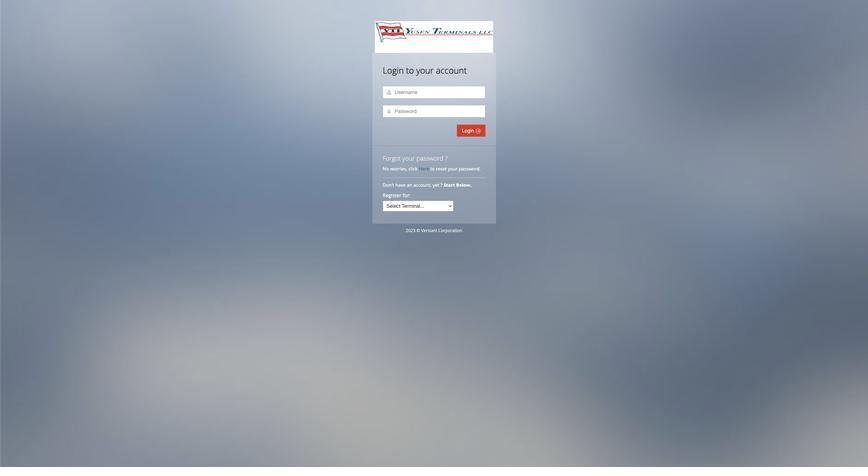 Task type: vqa. For each thing, say whether or not it's contained in the screenshot.
start
yes



Task type: locate. For each thing, give the bounding box(es) containing it.
click
[[409, 166, 418, 172]]

your right reset in the right top of the page
[[448, 166, 458, 172]]

user image
[[387, 90, 392, 95]]

your
[[417, 65, 434, 76], [403, 154, 415, 163], [448, 166, 458, 172]]

yet
[[433, 182, 440, 188]]

below.
[[457, 182, 472, 188]]

1 vertical spatial login
[[462, 128, 476, 134]]

0 horizontal spatial login
[[383, 65, 404, 76]]

1 vertical spatial ?
[[441, 182, 443, 188]]

to
[[406, 65, 414, 76], [431, 166, 435, 172]]

2023 © versiant corporation
[[406, 228, 463, 234]]

1 horizontal spatial your
[[417, 65, 434, 76]]

to inside forgot your password ? no worries, click here to reset your password.
[[431, 166, 435, 172]]

account
[[436, 65, 467, 76]]

? up reset in the right top of the page
[[445, 154, 448, 163]]

0 vertical spatial login
[[383, 65, 404, 76]]

login for login
[[462, 128, 476, 134]]

? right yet
[[441, 182, 443, 188]]

login inside login button
[[462, 128, 476, 134]]

register for:
[[383, 192, 411, 199]]

forgot your password ? no worries, click here to reset your password.
[[383, 154, 481, 172]]

to right here
[[431, 166, 435, 172]]

to up username text field
[[406, 65, 414, 76]]

reset
[[436, 166, 447, 172]]

login
[[383, 65, 404, 76], [462, 128, 476, 134]]

2 vertical spatial your
[[448, 166, 458, 172]]

2 horizontal spatial your
[[448, 166, 458, 172]]

1 horizontal spatial login
[[462, 128, 476, 134]]

0 horizontal spatial to
[[406, 65, 414, 76]]

here link
[[419, 166, 430, 172]]

1 vertical spatial to
[[431, 166, 435, 172]]

0 horizontal spatial ?
[[441, 182, 443, 188]]

versiant
[[422, 228, 438, 234]]

account,
[[414, 182, 432, 188]]

?
[[445, 154, 448, 163], [441, 182, 443, 188]]

1 vertical spatial your
[[403, 154, 415, 163]]

your up click
[[403, 154, 415, 163]]

don't have an account, yet ? start below. .
[[383, 182, 474, 188]]

1 horizontal spatial ?
[[445, 154, 448, 163]]

your up username text field
[[417, 65, 434, 76]]

here
[[419, 166, 430, 172]]

login to your account
[[383, 65, 467, 76]]

0 vertical spatial ?
[[445, 154, 448, 163]]

0 vertical spatial to
[[406, 65, 414, 76]]

1 horizontal spatial to
[[431, 166, 435, 172]]



Task type: describe. For each thing, give the bounding box(es) containing it.
lock image
[[387, 109, 392, 114]]

©
[[417, 228, 420, 234]]

login for login to your account
[[383, 65, 404, 76]]

0 horizontal spatial your
[[403, 154, 415, 163]]

Username text field
[[383, 86, 485, 98]]

worries,
[[391, 166, 408, 172]]

.
[[472, 182, 473, 188]]

don't
[[383, 182, 395, 188]]

login button
[[457, 125, 486, 137]]

forgot
[[383, 154, 401, 163]]

? inside forgot your password ? no worries, click here to reset your password.
[[445, 154, 448, 163]]

password
[[417, 154, 444, 163]]

no
[[383, 166, 389, 172]]

password.
[[459, 166, 481, 172]]

swapright image
[[476, 129, 481, 134]]

an
[[407, 182, 413, 188]]

start
[[444, 182, 455, 188]]

Password password field
[[383, 105, 485, 117]]

have
[[396, 182, 406, 188]]

2023
[[406, 228, 416, 234]]

corporation
[[439, 228, 463, 234]]

0 vertical spatial your
[[417, 65, 434, 76]]

register
[[383, 192, 402, 199]]

for:
[[403, 192, 411, 199]]



